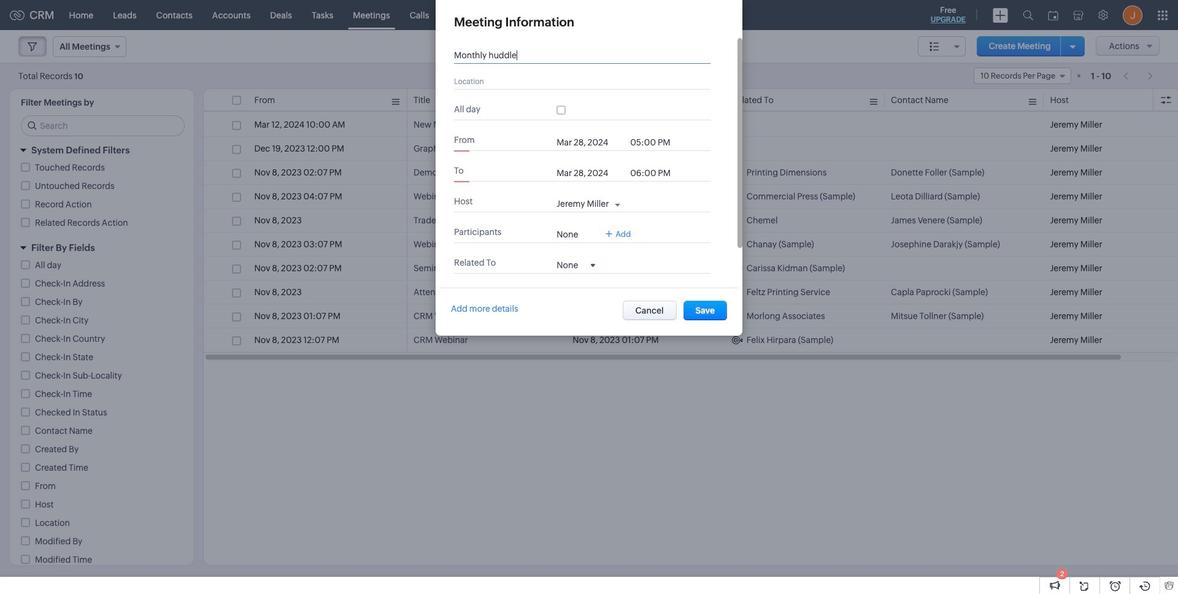 Task type: describe. For each thing, give the bounding box(es) containing it.
mmm d, yyyy text field
[[557, 138, 625, 147]]

Title text field
[[454, 50, 700, 60]]

create menu image
[[994, 8, 1009, 22]]

calendar image
[[1049, 10, 1059, 20]]

Search text field
[[21, 116, 184, 136]]



Task type: locate. For each thing, give the bounding box(es) containing it.
hh:mm a text field for mmm d, yyyy text box
[[631, 138, 680, 147]]

mmm d, yyyy text field
[[557, 168, 625, 178]]

create menu element
[[986, 0, 1016, 30]]

row group
[[204, 113, 1179, 352]]

navigation
[[1118, 67, 1161, 85]]

Location text field
[[454, 76, 700, 86]]

2 hh:mm a text field from the top
[[631, 168, 680, 178]]

1 vertical spatial hh:mm a text field
[[631, 168, 680, 178]]

hh:mm a text field for mmm d, yyyy text field on the top of page
[[631, 168, 680, 178]]

hh:mm a text field
[[631, 138, 680, 147], [631, 168, 680, 178]]

logo image
[[10, 10, 25, 20]]

0 vertical spatial hh:mm a text field
[[631, 138, 680, 147]]

None button
[[623, 301, 677, 321], [684, 301, 728, 321], [623, 301, 677, 321], [684, 301, 728, 321]]

1 hh:mm a text field from the top
[[631, 138, 680, 147]]



Task type: vqa. For each thing, say whether or not it's contained in the screenshot.
'Search' text field
yes



